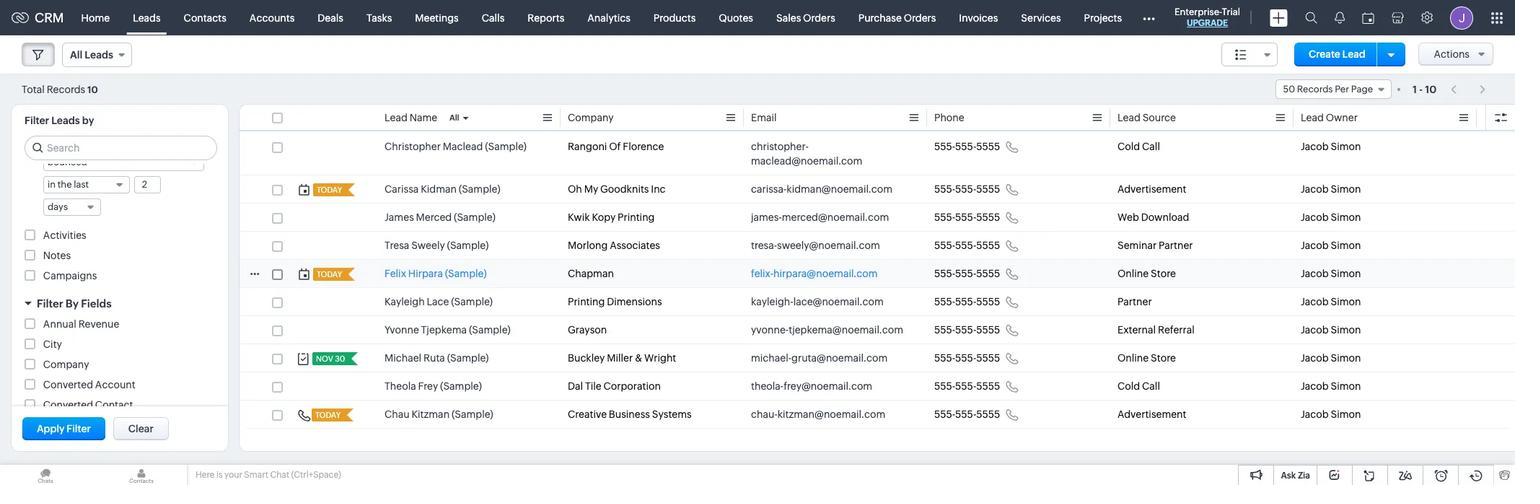 Task type: vqa. For each thing, say whether or not it's contained in the screenshot.
the 'sweely@noemail.com'
yes



Task type: locate. For each thing, give the bounding box(es) containing it.
(sample) right kidman
[[459, 183, 501, 195]]

web
[[1118, 211, 1140, 223]]

5555 for christopher- maclead@noemail.com
[[977, 141, 1001, 152]]

0 horizontal spatial leads
[[51, 115, 80, 126]]

2 simon from the top
[[1331, 183, 1362, 195]]

leads inside field
[[85, 49, 113, 61]]

simon for yvonne-tjepkema@noemail.com
[[1331, 324, 1362, 336]]

chapman
[[568, 268, 614, 279]]

dal tile corporation
[[568, 380, 661, 392]]

0 vertical spatial today link
[[313, 183, 344, 196]]

1 5555 from the top
[[977, 141, 1001, 152]]

jacob simon for tresa-sweely@noemail.com
[[1301, 240, 1362, 251]]

-
[[1420, 83, 1424, 95]]

0 vertical spatial online
[[1118, 268, 1149, 279]]

size image
[[1236, 48, 1247, 61]]

1 vertical spatial leads
[[85, 49, 113, 61]]

5555 for michael-gruta@noemail.com
[[977, 352, 1001, 364]]

online store down external referral on the bottom of the page
[[1118, 352, 1176, 364]]

7 jacob from the top
[[1301, 324, 1329, 336]]

christopher
[[385, 141, 441, 152]]

3 jacob from the top
[[1301, 211, 1329, 223]]

cold call for christopher- maclead@noemail.com
[[1118, 141, 1161, 152]]

activities
[[43, 230, 86, 241]]

purchase orders link
[[847, 0, 948, 35]]

kayleigh lace (sample)
[[385, 296, 493, 307]]

kayleigh lace (sample) link
[[385, 294, 493, 309]]

8 jacob simon from the top
[[1301, 352, 1362, 364]]

simon for tresa-sweely@noemail.com
[[1331, 240, 1362, 251]]

1 vertical spatial cold
[[1118, 380, 1141, 392]]

online store
[[1118, 268, 1176, 279], [1118, 352, 1176, 364]]

jacob for theola-frey@noemail.com
[[1301, 380, 1329, 392]]

lead source
[[1118, 112, 1177, 123]]

2 online store from the top
[[1118, 352, 1176, 364]]

calls
[[482, 12, 505, 23]]

0 vertical spatial printing
[[618, 211, 655, 223]]

1 horizontal spatial records
[[1298, 84, 1334, 95]]

store
[[1151, 268, 1176, 279], [1151, 352, 1176, 364]]

sweely
[[412, 240, 445, 251]]

lead left source
[[1118, 112, 1141, 123]]

10
[[1426, 83, 1437, 95], [87, 84, 98, 95]]

wright
[[645, 352, 677, 364]]

1 call from the top
[[1143, 141, 1161, 152]]

2 vertical spatial today link
[[312, 409, 342, 422]]

(sample) right maclead
[[485, 141, 527, 152]]

all for all
[[450, 113, 459, 122]]

jacob simon for yvonne-tjepkema@noemail.com
[[1301, 324, 1362, 336]]

partner down download
[[1159, 240, 1194, 251]]

today for felix hirpara (sample)
[[317, 270, 342, 279]]

call down lead source
[[1143, 141, 1161, 152]]

6 5555 from the top
[[977, 296, 1001, 307]]

chats image
[[0, 465, 91, 485]]

jacob simon for theola-frey@noemail.com
[[1301, 380, 1362, 392]]

6 jacob from the top
[[1301, 296, 1329, 307]]

1 - 10
[[1413, 83, 1437, 95]]

6 jacob simon from the top
[[1301, 296, 1362, 307]]

8 simon from the top
[[1331, 352, 1362, 364]]

(sample) for felix hirpara (sample)
[[445, 268, 487, 279]]

2 jacob from the top
[[1301, 183, 1329, 195]]

1 vertical spatial store
[[1151, 352, 1176, 364]]

3 simon from the top
[[1331, 211, 1362, 223]]

0 vertical spatial store
[[1151, 268, 1176, 279]]

7 simon from the top
[[1331, 324, 1362, 336]]

cold down external
[[1118, 380, 1141, 392]]

store down seminar partner
[[1151, 268, 1176, 279]]

1 online store from the top
[[1118, 268, 1176, 279]]

1 vertical spatial online
[[1118, 352, 1149, 364]]

555-555-5555 for james-merced@noemail.com
[[935, 211, 1001, 223]]

1 cold call from the top
[[1118, 141, 1161, 152]]

converted
[[43, 379, 93, 391], [43, 399, 93, 411]]

10 for total records 10
[[87, 84, 98, 95]]

kwik
[[568, 211, 590, 223]]

1 555-555-5555 from the top
[[935, 141, 1001, 152]]

company
[[568, 112, 614, 123], [43, 359, 89, 371]]

dal
[[568, 380, 583, 392]]

associates
[[610, 240, 660, 251]]

lead left name
[[385, 112, 408, 123]]

1 jacob simon from the top
[[1301, 141, 1362, 152]]

0 horizontal spatial printing
[[568, 296, 605, 307]]

filter inside button
[[67, 423, 91, 435]]

2 advertisement from the top
[[1118, 409, 1187, 420]]

(sample) right ruta
[[447, 352, 489, 364]]

1 horizontal spatial company
[[568, 112, 614, 123]]

cold call down external
[[1118, 380, 1161, 392]]

filter by fields button
[[12, 291, 228, 316]]

30
[[335, 354, 345, 363]]

0 vertical spatial cold
[[1118, 141, 1141, 152]]

yvonne tjepkema (sample) link
[[385, 323, 511, 337]]

seminar
[[1118, 240, 1157, 251]]

chau-kitzman@noemail.com
[[751, 409, 886, 420]]

leads left by
[[51, 115, 80, 126]]

10 jacob from the top
[[1301, 409, 1329, 420]]

5 5555 from the top
[[977, 268, 1001, 279]]

theola-frey@noemail.com link
[[751, 379, 873, 393]]

5 555-555-5555 from the top
[[935, 268, 1001, 279]]

2 vertical spatial filter
[[67, 423, 91, 435]]

555-555-5555 for michael-gruta@noemail.com
[[935, 352, 1001, 364]]

records up the filter leads by
[[47, 83, 85, 95]]

chau
[[385, 409, 410, 420]]

(sample) up kayleigh lace (sample) link
[[445, 268, 487, 279]]

5 jacob simon from the top
[[1301, 268, 1362, 279]]

1 orders from the left
[[803, 12, 836, 23]]

leads right the home link
[[133, 12, 161, 23]]

all up total records 10
[[70, 49, 82, 61]]

4 555-555-5555 from the top
[[935, 240, 1001, 251]]

0 horizontal spatial records
[[47, 83, 85, 95]]

0 horizontal spatial partner
[[1118, 296, 1152, 307]]

555-555-5555 for yvonne-tjepkema@noemail.com
[[935, 324, 1001, 336]]

merced
[[416, 211, 452, 223]]

555-555-5555 for theola-frey@noemail.com
[[935, 380, 1001, 392]]

1 vertical spatial filter
[[37, 298, 63, 310]]

9 5555 from the top
[[977, 380, 1001, 392]]

2 jacob simon from the top
[[1301, 183, 1362, 195]]

2 cold from the top
[[1118, 380, 1141, 392]]

bounced field
[[43, 154, 204, 171]]

7 5555 from the top
[[977, 324, 1001, 336]]

filter left by
[[37, 298, 63, 310]]

1 horizontal spatial orders
[[904, 12, 936, 23]]

jacob for chau-kitzman@noemail.com
[[1301, 409, 1329, 420]]

simon for felix-hirpara@noemail.com
[[1331, 268, 1362, 279]]

4 5555 from the top
[[977, 240, 1001, 251]]

simon for carissa-kidman@noemail.com
[[1331, 183, 1362, 195]]

kitzman
[[412, 409, 450, 420]]

filter for filter leads by
[[25, 115, 49, 126]]

company up rangoni
[[568, 112, 614, 123]]

1 vertical spatial cold call
[[1118, 380, 1161, 392]]

carissa kidman (sample) link
[[385, 182, 501, 196]]

store for felix-hirpara@noemail.com
[[1151, 268, 1176, 279]]

2 555-555-5555 from the top
[[935, 183, 1001, 195]]

None field
[[1222, 43, 1278, 66]]

lead inside button
[[1343, 48, 1366, 60]]

0 vertical spatial cold call
[[1118, 141, 1161, 152]]

online down external
[[1118, 352, 1149, 364]]

meetings link
[[404, 0, 470, 35]]

2 orders from the left
[[904, 12, 936, 23]]

tasks link
[[355, 0, 404, 35]]

analytics
[[588, 12, 631, 23]]

All Leads field
[[62, 43, 132, 67]]

kitzman@noemail.com
[[778, 409, 886, 420]]

crm
[[35, 10, 64, 25]]

(sample) for michael ruta (sample)
[[447, 352, 489, 364]]

555-555-5555 for kayleigh-lace@noemail.com
[[935, 296, 1001, 307]]

call down external referral on the bottom of the page
[[1143, 380, 1161, 392]]

10 up by
[[87, 84, 98, 95]]

tresa-sweely@noemail.com
[[751, 240, 880, 251]]

1 advertisement from the top
[[1118, 183, 1187, 195]]

today for chau kitzman (sample)
[[315, 411, 341, 419]]

5 simon from the top
[[1331, 268, 1362, 279]]

grayson
[[568, 324, 607, 336]]

printing up grayson on the left bottom of page
[[568, 296, 605, 307]]

cold down lead source
[[1118, 141, 1141, 152]]

records for total
[[47, 83, 85, 95]]

8 jacob from the top
[[1301, 352, 1329, 364]]

cold call down lead source
[[1118, 141, 1161, 152]]

0 vertical spatial leads
[[133, 12, 161, 23]]

1 vertical spatial advertisement
[[1118, 409, 1187, 420]]

1 vertical spatial today
[[317, 270, 342, 279]]

9 jacob simon from the top
[[1301, 380, 1362, 392]]

james merced (sample) link
[[385, 210, 496, 224]]

10 555-555-5555 from the top
[[935, 409, 1001, 420]]

1 simon from the top
[[1331, 141, 1362, 152]]

2 vertical spatial today
[[315, 411, 341, 419]]

0 horizontal spatial all
[[70, 49, 82, 61]]

cold for theola-frey@noemail.com
[[1118, 380, 1141, 392]]

today link for chau
[[312, 409, 342, 422]]

(sample) right frey
[[440, 380, 482, 392]]

home
[[81, 12, 110, 23]]

1 vertical spatial converted
[[43, 399, 93, 411]]

1 horizontal spatial printing
[[618, 211, 655, 223]]

10 jacob simon from the top
[[1301, 409, 1362, 420]]

row group
[[240, 133, 1516, 429]]

sales orders
[[777, 12, 836, 23]]

50 records per page
[[1284, 84, 1374, 95]]

10 5555 from the top
[[977, 409, 1001, 420]]

(sample) for tresa sweely (sample)
[[447, 240, 489, 251]]

jacob simon for chau-kitzman@noemail.com
[[1301, 409, 1362, 420]]

kidman
[[421, 183, 457, 195]]

filter down 'total' at the top left of the page
[[25, 115, 49, 126]]

navigation
[[1444, 79, 1494, 100]]

3 jacob simon from the top
[[1301, 211, 1362, 223]]

1 horizontal spatial all
[[450, 113, 459, 122]]

projects
[[1085, 12, 1123, 23]]

0 vertical spatial call
[[1143, 141, 1161, 152]]

9 simon from the top
[[1331, 380, 1362, 392]]

jacob simon for james-merced@noemail.com
[[1301, 211, 1362, 223]]

james-
[[751, 211, 782, 223]]

jacob simon for carissa-kidman@noemail.com
[[1301, 183, 1362, 195]]

0 vertical spatial advertisement
[[1118, 183, 1187, 195]]

records inside field
[[1298, 84, 1334, 95]]

records for 50
[[1298, 84, 1334, 95]]

jacob for tresa-sweely@noemail.com
[[1301, 240, 1329, 251]]

1 vertical spatial today link
[[313, 268, 344, 281]]

contacts link
[[172, 0, 238, 35]]

external referral
[[1118, 324, 1195, 336]]

partner
[[1159, 240, 1194, 251], [1118, 296, 1152, 307]]

company down the city
[[43, 359, 89, 371]]

None text field
[[135, 177, 160, 193]]

1 vertical spatial company
[[43, 359, 89, 371]]

lead left owner
[[1301, 112, 1324, 123]]

0 horizontal spatial 10
[[87, 84, 98, 95]]

quotes
[[719, 12, 754, 23]]

total records 10
[[22, 83, 98, 95]]

10 for 1 - 10
[[1426, 83, 1437, 95]]

lead
[[1343, 48, 1366, 60], [385, 112, 408, 123], [1118, 112, 1141, 123], [1301, 112, 1324, 123]]

3 555-555-5555 from the top
[[935, 211, 1001, 223]]

tresa-
[[751, 240, 777, 251]]

name
[[410, 112, 438, 123]]

0 vertical spatial partner
[[1159, 240, 1194, 251]]

smart
[[244, 470, 268, 480]]

0 vertical spatial converted
[[43, 379, 93, 391]]

7 555-555-5555 from the top
[[935, 324, 1001, 336]]

row group containing christopher maclead (sample)
[[240, 133, 1516, 429]]

converted for converted contact
[[43, 399, 93, 411]]

orders right purchase
[[904, 12, 936, 23]]

source
[[1143, 112, 1177, 123]]

0 vertical spatial filter
[[25, 115, 49, 126]]

external
[[1118, 324, 1156, 336]]

0 vertical spatial company
[[568, 112, 614, 123]]

10 right - on the right
[[1426, 83, 1437, 95]]

contact
[[95, 399, 133, 411]]

christopher- maclead@noemail.com link
[[751, 139, 906, 168]]

filter down the converted contact
[[67, 423, 91, 435]]

store for michael-gruta@noemail.com
[[1151, 352, 1176, 364]]

miller
[[607, 352, 633, 364]]

records right 50
[[1298, 84, 1334, 95]]

inc
[[651, 183, 666, 195]]

1 horizontal spatial leads
[[85, 49, 113, 61]]

1 store from the top
[[1151, 268, 1176, 279]]

3 5555 from the top
[[977, 211, 1001, 223]]

1 converted from the top
[[43, 379, 93, 391]]

10 inside total records 10
[[87, 84, 98, 95]]

lead right "create"
[[1343, 48, 1366, 60]]

1 vertical spatial partner
[[1118, 296, 1152, 307]]

0 vertical spatial online store
[[1118, 268, 1176, 279]]

8 555-555-5555 from the top
[[935, 352, 1001, 364]]

1 online from the top
[[1118, 268, 1149, 279]]

kopy
[[592, 211, 616, 223]]

kidman@noemail.com
[[787, 183, 893, 195]]

1 horizontal spatial partner
[[1159, 240, 1194, 251]]

jacob for kayleigh-lace@noemail.com
[[1301, 296, 1329, 307]]

(sample) right tjepkema
[[469, 324, 511, 336]]

1 vertical spatial printing
[[568, 296, 605, 307]]

6 555-555-5555 from the top
[[935, 296, 1001, 307]]

today link
[[313, 183, 344, 196], [313, 268, 344, 281], [312, 409, 342, 422]]

2 online from the top
[[1118, 352, 1149, 364]]

2 cold call from the top
[[1118, 380, 1161, 392]]

online store down seminar partner
[[1118, 268, 1176, 279]]

2 5555 from the top
[[977, 183, 1001, 195]]

9 jacob from the top
[[1301, 380, 1329, 392]]

converted up the converted contact
[[43, 379, 93, 391]]

555-
[[935, 141, 956, 152], [956, 141, 977, 152], [935, 183, 956, 195], [956, 183, 977, 195], [935, 211, 956, 223], [956, 211, 977, 223], [935, 240, 956, 251], [956, 240, 977, 251], [935, 268, 956, 279], [956, 268, 977, 279], [935, 296, 956, 307], [956, 296, 977, 307], [935, 324, 956, 336], [956, 324, 977, 336], [935, 352, 956, 364], [956, 352, 977, 364], [935, 380, 956, 392], [956, 380, 977, 392], [935, 409, 956, 420], [956, 409, 977, 420]]

partner up external
[[1118, 296, 1152, 307]]

1 cold from the top
[[1118, 141, 1141, 152]]

orders right sales
[[803, 12, 836, 23]]

1 horizontal spatial 10
[[1426, 83, 1437, 95]]

(sample) right 'lace'
[[451, 296, 493, 307]]

sweely@noemail.com
[[777, 240, 880, 251]]

(sample) down james merced (sample) link
[[447, 240, 489, 251]]

0 vertical spatial all
[[70, 49, 82, 61]]

5555 for tresa-sweely@noemail.com
[[977, 240, 1001, 251]]

1 vertical spatial all
[[450, 113, 459, 122]]

felix hirpara (sample) link
[[385, 266, 487, 281]]

yvonne
[[385, 324, 419, 336]]

2 vertical spatial leads
[[51, 115, 80, 126]]

5 jacob from the top
[[1301, 268, 1329, 279]]

2 store from the top
[[1151, 352, 1176, 364]]

advertisement for kitzman@noemail.com
[[1118, 409, 1187, 420]]

theola frey (sample)
[[385, 380, 482, 392]]

filter inside dropdown button
[[37, 298, 63, 310]]

1 vertical spatial call
[[1143, 380, 1161, 392]]

4 jacob from the top
[[1301, 240, 1329, 251]]

carissa-
[[751, 183, 787, 195]]

profile image
[[1451, 6, 1474, 29]]

online down the seminar
[[1118, 268, 1149, 279]]

all for all leads
[[70, 49, 82, 61]]

jacob simon for felix-hirpara@noemail.com
[[1301, 268, 1362, 279]]

products link
[[642, 0, 708, 35]]

555-555-5555 for christopher- maclead@noemail.com
[[935, 141, 1001, 152]]

9 555-555-5555 from the top
[[935, 380, 1001, 392]]

(sample) right merced
[[454, 211, 496, 223]]

50 Records Per Page field
[[1276, 79, 1392, 99]]

creative business systems
[[568, 409, 692, 420]]

1 jacob from the top
[[1301, 141, 1329, 152]]

converted up apply filter
[[43, 399, 93, 411]]

0 horizontal spatial orders
[[803, 12, 836, 23]]

0 vertical spatial today
[[317, 186, 342, 194]]

call for theola-frey@noemail.com
[[1143, 380, 1161, 392]]

jacob for yvonne-tjepkema@noemail.com
[[1301, 324, 1329, 336]]

2 converted from the top
[[43, 399, 93, 411]]

1 vertical spatial online store
[[1118, 352, 1176, 364]]

4 jacob simon from the top
[[1301, 240, 1362, 251]]

leads down the home link
[[85, 49, 113, 61]]

(sample) for carissa kidman (sample)
[[459, 183, 501, 195]]

2 horizontal spatial leads
[[133, 12, 161, 23]]

all inside field
[[70, 49, 82, 61]]

dimensions
[[607, 296, 662, 307]]

(sample) right kitzman
[[452, 409, 493, 420]]

2 call from the top
[[1143, 380, 1161, 392]]

6 simon from the top
[[1331, 296, 1362, 307]]

store down external referral on the bottom of the page
[[1151, 352, 1176, 364]]

cold call
[[1118, 141, 1161, 152], [1118, 380, 1161, 392]]

days field
[[43, 199, 101, 216]]

7 jacob simon from the top
[[1301, 324, 1362, 336]]

8 5555 from the top
[[977, 352, 1001, 364]]

10 simon from the top
[[1331, 409, 1362, 420]]

printing up associates
[[618, 211, 655, 223]]

555-555-5555
[[935, 141, 1001, 152], [935, 183, 1001, 195], [935, 211, 1001, 223], [935, 240, 1001, 251], [935, 268, 1001, 279], [935, 296, 1001, 307], [935, 324, 1001, 336], [935, 352, 1001, 364], [935, 380, 1001, 392], [935, 409, 1001, 420]]

trial
[[1222, 6, 1241, 17]]

4 simon from the top
[[1331, 240, 1362, 251]]

nov 30 link
[[313, 352, 347, 365]]

home link
[[70, 0, 121, 35]]

filter for filter by fields
[[37, 298, 63, 310]]

orders for sales orders
[[803, 12, 836, 23]]

simon
[[1331, 141, 1362, 152], [1331, 183, 1362, 195], [1331, 211, 1362, 223], [1331, 240, 1362, 251], [1331, 268, 1362, 279], [1331, 296, 1362, 307], [1331, 324, 1362, 336], [1331, 352, 1362, 364], [1331, 380, 1362, 392], [1331, 409, 1362, 420]]

my
[[584, 183, 599, 195]]

all up christopher maclead (sample) link on the top left of page
[[450, 113, 459, 122]]

web download
[[1118, 211, 1190, 223]]



Task type: describe. For each thing, give the bounding box(es) containing it.
services
[[1022, 12, 1061, 23]]

accounts
[[250, 12, 295, 23]]

jacob for carissa-kidman@noemail.com
[[1301, 183, 1329, 195]]

download
[[1142, 211, 1190, 223]]

theola-frey@noemail.com
[[751, 380, 873, 392]]

jacob for michael-gruta@noemail.com
[[1301, 352, 1329, 364]]

theola
[[385, 380, 416, 392]]

simon for theola-frey@noemail.com
[[1331, 380, 1362, 392]]

leads for all leads
[[85, 49, 113, 61]]

online store for gruta@noemail.com
[[1118, 352, 1176, 364]]

555-555-5555 for chau-kitzman@noemail.com
[[935, 409, 1001, 420]]

tresa sweely (sample) link
[[385, 238, 489, 253]]

michael ruta (sample) link
[[385, 351, 489, 365]]

james-merced@noemail.com link
[[751, 210, 889, 224]]

yvonne-
[[751, 324, 789, 336]]

frey@noemail.com
[[784, 380, 873, 392]]

lead for lead name
[[385, 112, 408, 123]]

yvonne-tjepkema@noemail.com
[[751, 324, 904, 336]]

simon for kayleigh-lace@noemail.com
[[1331, 296, 1362, 307]]

5555 for theola-frey@noemail.com
[[977, 380, 1001, 392]]

christopher maclead (sample)
[[385, 141, 527, 152]]

lead name
[[385, 112, 438, 123]]

(sample) for yvonne tjepkema (sample)
[[469, 324, 511, 336]]

leads for filter leads by
[[51, 115, 80, 126]]

reports
[[528, 12, 565, 23]]

owner
[[1326, 112, 1358, 123]]

in
[[48, 179, 56, 190]]

jacob for christopher- maclead@noemail.com
[[1301, 141, 1329, 152]]

invoices link
[[948, 0, 1010, 35]]

(sample) for chau kitzman (sample)
[[452, 409, 493, 420]]

apply
[[37, 423, 65, 435]]

systems
[[652, 409, 692, 420]]

tresa-sweely@noemail.com link
[[751, 238, 880, 253]]

online for felix-hirpara@noemail.com
[[1118, 268, 1149, 279]]

create menu element
[[1262, 0, 1297, 35]]

felix-
[[751, 268, 774, 279]]

5555 for chau-kitzman@noemail.com
[[977, 409, 1001, 420]]

city
[[43, 339, 62, 350]]

filter by fields
[[37, 298, 112, 310]]

(sample) for theola frey (sample)
[[440, 380, 482, 392]]

profile element
[[1442, 0, 1483, 35]]

contacts image
[[96, 465, 187, 485]]

theola-
[[751, 380, 784, 392]]

clear
[[128, 423, 154, 435]]

michael ruta (sample)
[[385, 352, 489, 364]]

purchase
[[859, 12, 902, 23]]

kayleigh
[[385, 296, 425, 307]]

leads link
[[121, 0, 172, 35]]

5555 for yvonne-tjepkema@noemail.com
[[977, 324, 1001, 336]]

referral
[[1158, 324, 1195, 336]]

converted account
[[43, 379, 136, 391]]

business
[[609, 409, 650, 420]]

contacts
[[184, 12, 227, 23]]

carissa kidman (sample)
[[385, 183, 501, 195]]

jacob for felix-hirpara@noemail.com
[[1301, 268, 1329, 279]]

tasks
[[367, 12, 392, 23]]

florence
[[623, 141, 664, 152]]

morlong associates
[[568, 240, 660, 251]]

christopher- maclead@noemail.com
[[751, 141, 863, 167]]

kayleigh-lace@noemail.com
[[751, 296, 884, 307]]

hirpara
[[408, 268, 443, 279]]

upgrade
[[1187, 18, 1229, 28]]

555-555-5555 for tresa-sweely@noemail.com
[[935, 240, 1001, 251]]

calendar image
[[1363, 12, 1375, 23]]

jacob simon for kayleigh-lace@noemail.com
[[1301, 296, 1362, 307]]

sales
[[777, 12, 801, 23]]

services link
[[1010, 0, 1073, 35]]

chau kitzman (sample) link
[[385, 407, 493, 422]]

oh
[[568, 183, 582, 195]]

felix-hirpara@noemail.com
[[751, 268, 878, 279]]

Search text field
[[25, 136, 217, 160]]

create lead
[[1309, 48, 1366, 60]]

kayleigh-lace@noemail.com link
[[751, 294, 884, 309]]

is
[[216, 470, 223, 480]]

(sample) for kayleigh lace (sample)
[[451, 296, 493, 307]]

projects link
[[1073, 0, 1134, 35]]

(sample) for james merced (sample)
[[454, 211, 496, 223]]

search element
[[1297, 0, 1327, 35]]

converted for converted account
[[43, 379, 93, 391]]

555-555-5555 for felix-hirpara@noemail.com
[[935, 268, 1001, 279]]

cold for christopher- maclead@noemail.com
[[1118, 141, 1141, 152]]

page
[[1352, 84, 1374, 95]]

james merced (sample)
[[385, 211, 496, 223]]

chau-kitzman@noemail.com link
[[751, 407, 886, 422]]

call for christopher- maclead@noemail.com
[[1143, 141, 1161, 152]]

revenue
[[78, 319, 119, 330]]

crm link
[[12, 10, 64, 25]]

lace@noemail.com
[[794, 296, 884, 307]]

555-555-5555 for carissa-kidman@noemail.com
[[935, 183, 1001, 195]]

online for michael-gruta@noemail.com
[[1118, 352, 1149, 364]]

buckley
[[568, 352, 605, 364]]

today link for carissa
[[313, 183, 344, 196]]

signals element
[[1327, 0, 1354, 35]]

5555 for kayleigh-lace@noemail.com
[[977, 296, 1001, 307]]

carissa-kidman@noemail.com
[[751, 183, 893, 195]]

Other Modules field
[[1134, 6, 1165, 29]]

theola frey (sample) link
[[385, 379, 482, 393]]

create menu image
[[1270, 9, 1288, 26]]

apply filter
[[37, 423, 91, 435]]

products
[[654, 12, 696, 23]]

simon for james-merced@noemail.com
[[1331, 211, 1362, 223]]

5555 for carissa-kidman@noemail.com
[[977, 183, 1001, 195]]

ruta
[[424, 352, 445, 364]]

simon for michael-gruta@noemail.com
[[1331, 352, 1362, 364]]

5555 for james-merced@noemail.com
[[977, 211, 1001, 223]]

jacob for james-merced@noemail.com
[[1301, 211, 1329, 223]]

50
[[1284, 84, 1296, 95]]

seminar partner
[[1118, 240, 1194, 251]]

(sample) for christopher maclead (sample)
[[485, 141, 527, 152]]

enterprise-trial upgrade
[[1175, 6, 1241, 28]]

accounts link
[[238, 0, 306, 35]]

ask zia
[[1282, 471, 1311, 481]]

kayleigh-
[[751, 296, 794, 307]]

felix
[[385, 268, 406, 279]]

here is your smart chat (ctrl+space)
[[196, 470, 341, 480]]

yvonne-tjepkema@noemail.com link
[[751, 323, 904, 337]]

advertisement for kidman@noemail.com
[[1118, 183, 1187, 195]]

today for carissa kidman (sample)
[[317, 186, 342, 194]]

cold call for theola-frey@noemail.com
[[1118, 380, 1161, 392]]

michael-
[[751, 352, 792, 364]]

jacob simon for christopher- maclead@noemail.com
[[1301, 141, 1362, 152]]

all leads
[[70, 49, 113, 61]]

today link for felix
[[313, 268, 344, 281]]

lead for lead owner
[[1301, 112, 1324, 123]]

in the last field
[[43, 176, 130, 194]]

last
[[74, 179, 89, 190]]

jacob simon for michael-gruta@noemail.com
[[1301, 352, 1362, 364]]

tile
[[585, 380, 602, 392]]

search image
[[1306, 12, 1318, 24]]

email
[[751, 112, 777, 123]]

0 horizontal spatial company
[[43, 359, 89, 371]]

signals image
[[1335, 12, 1345, 24]]

tresa
[[385, 240, 410, 251]]

notes
[[43, 250, 71, 262]]

yvonne tjepkema (sample)
[[385, 324, 511, 336]]

maclead@noemail.com
[[751, 155, 863, 167]]

simon for chau-kitzman@noemail.com
[[1331, 409, 1362, 420]]

5555 for felix-hirpara@noemail.com
[[977, 268, 1001, 279]]

orders for purchase orders
[[904, 12, 936, 23]]

online store for hirpara@noemail.com
[[1118, 268, 1176, 279]]

lace
[[427, 296, 449, 307]]

lead for lead source
[[1118, 112, 1141, 123]]

simon for christopher- maclead@noemail.com
[[1331, 141, 1362, 152]]



